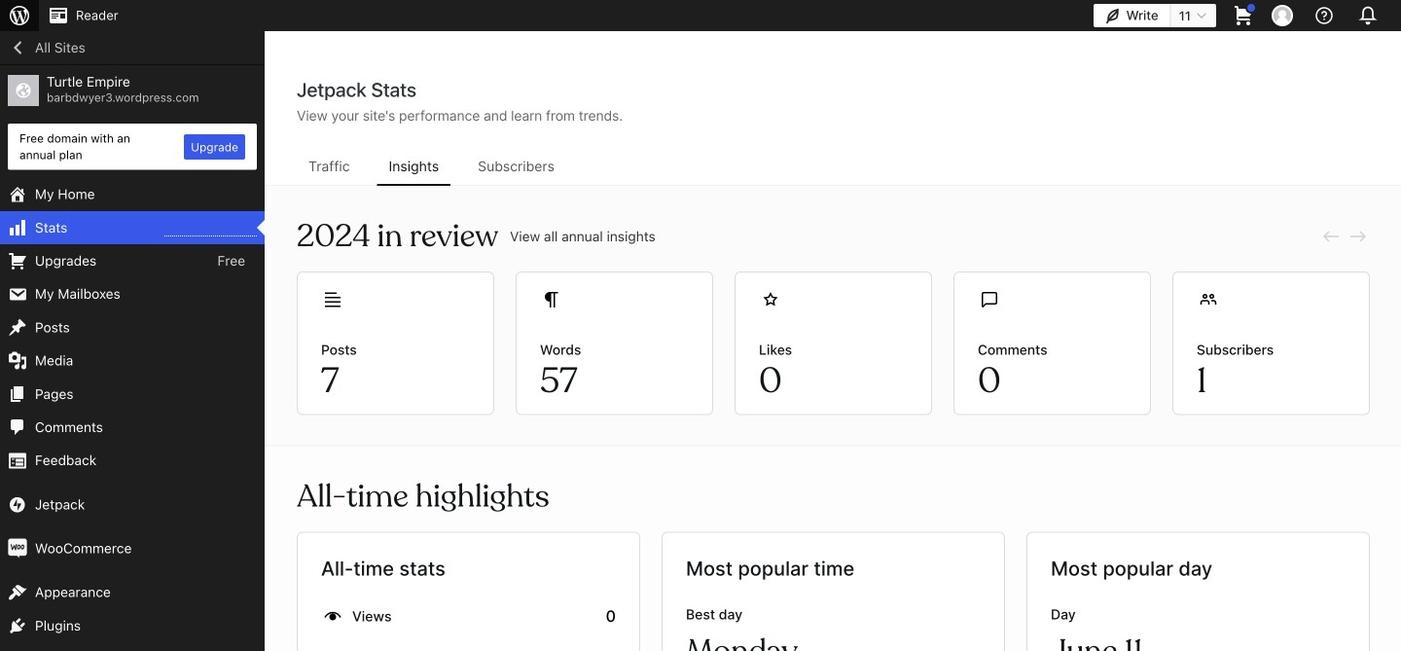 Task type: vqa. For each thing, say whether or not it's contained in the screenshot.
answered users image
no



Task type: locate. For each thing, give the bounding box(es) containing it.
1 img image from the top
[[8, 495, 27, 514]]

manage your notifications image
[[1355, 2, 1382, 29]]

highest hourly views 0 image
[[164, 224, 257, 236]]

2 img image from the top
[[8, 539, 27, 558]]

my shopping cart image
[[1232, 4, 1256, 27]]

manage your sites image
[[8, 4, 31, 27]]

1 vertical spatial img image
[[8, 539, 27, 558]]

0 vertical spatial img image
[[8, 495, 27, 514]]

my profile image
[[1272, 5, 1294, 26]]

menu
[[297, 149, 1370, 186]]

main content
[[266, 77, 1402, 651]]

img image
[[8, 495, 27, 514], [8, 539, 27, 558]]



Task type: describe. For each thing, give the bounding box(es) containing it.
help image
[[1313, 4, 1336, 27]]



